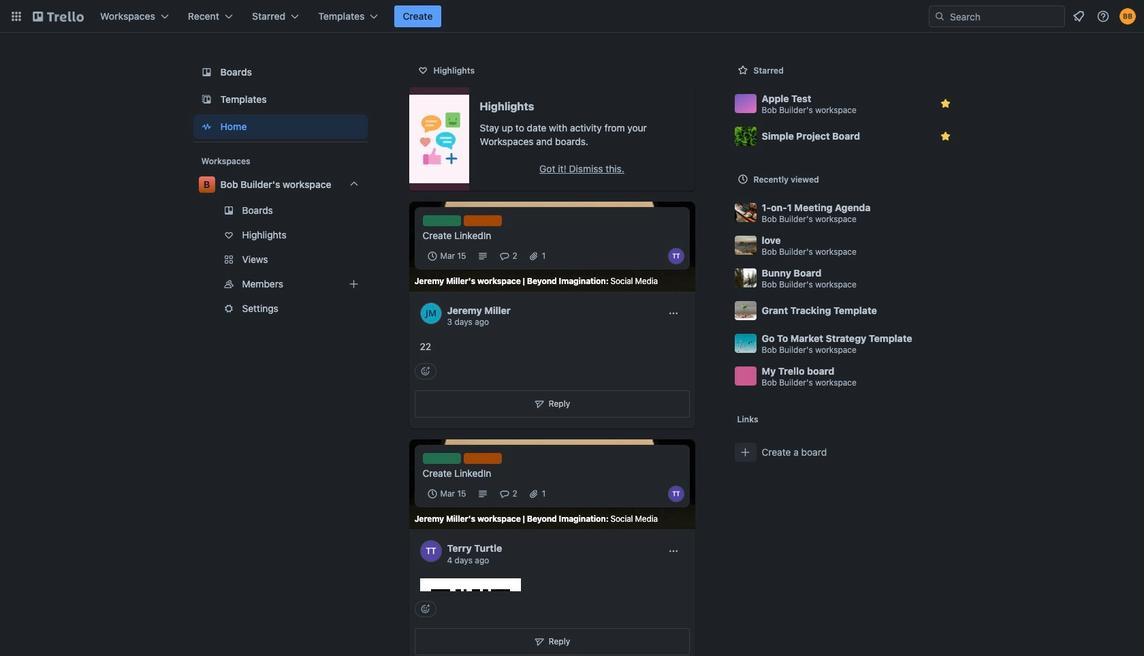 Task type: describe. For each thing, give the bounding box(es) containing it.
Search field
[[946, 6, 1065, 27]]

1 add reaction image from the top
[[415, 363, 437, 380]]

search image
[[935, 11, 946, 22]]

template board image
[[199, 91, 215, 108]]

click to unstar simple project board. it will be removed from your starred list. image
[[939, 129, 953, 143]]

home image
[[199, 119, 215, 135]]

color: orange, title: none image for 2nd add reaction icon from the top of the page
[[464, 453, 502, 464]]

color: orange, title: none image for 2nd add reaction icon from the bottom of the page
[[464, 215, 502, 226]]

back to home image
[[33, 5, 84, 27]]

click to unstar apple test. it will be removed from your starred list. image
[[939, 97, 953, 110]]



Task type: vqa. For each thing, say whether or not it's contained in the screenshot.
"Search" FIELD
yes



Task type: locate. For each thing, give the bounding box(es) containing it.
0 notifications image
[[1071, 8, 1088, 25]]

color: green, title: none image for 2nd add reaction icon from the bottom of the page's color: orange, title: none image
[[423, 215, 461, 226]]

add reaction image
[[415, 363, 437, 380], [415, 601, 437, 618]]

trello card qr code\_\(1\).png image
[[420, 579, 521, 656]]

bob builder (bobbuilder40) image
[[1120, 8, 1137, 25]]

0 vertical spatial add reaction image
[[415, 363, 437, 380]]

add image
[[346, 276, 362, 292]]

1 vertical spatial color: orange, title: none image
[[464, 453, 502, 464]]

2 color: green, title: none image from the top
[[423, 453, 461, 464]]

1 vertical spatial color: green, title: none image
[[423, 453, 461, 464]]

2 add reaction image from the top
[[415, 601, 437, 618]]

1 vertical spatial add reaction image
[[415, 601, 437, 618]]

primary element
[[0, 0, 1145, 33]]

color: orange, title: none image
[[464, 215, 502, 226], [464, 453, 502, 464]]

0 vertical spatial color: orange, title: none image
[[464, 215, 502, 226]]

1 color: green, title: none image from the top
[[423, 215, 461, 226]]

0 vertical spatial color: green, title: none image
[[423, 215, 461, 226]]

1 color: orange, title: none image from the top
[[464, 215, 502, 226]]

open information menu image
[[1097, 10, 1111, 23]]

color: green, title: none image for color: orange, title: none image associated with 2nd add reaction icon from the top of the page
[[423, 453, 461, 464]]

2 color: orange, title: none image from the top
[[464, 453, 502, 464]]

board image
[[199, 64, 215, 80]]

color: green, title: none image
[[423, 215, 461, 226], [423, 453, 461, 464]]



